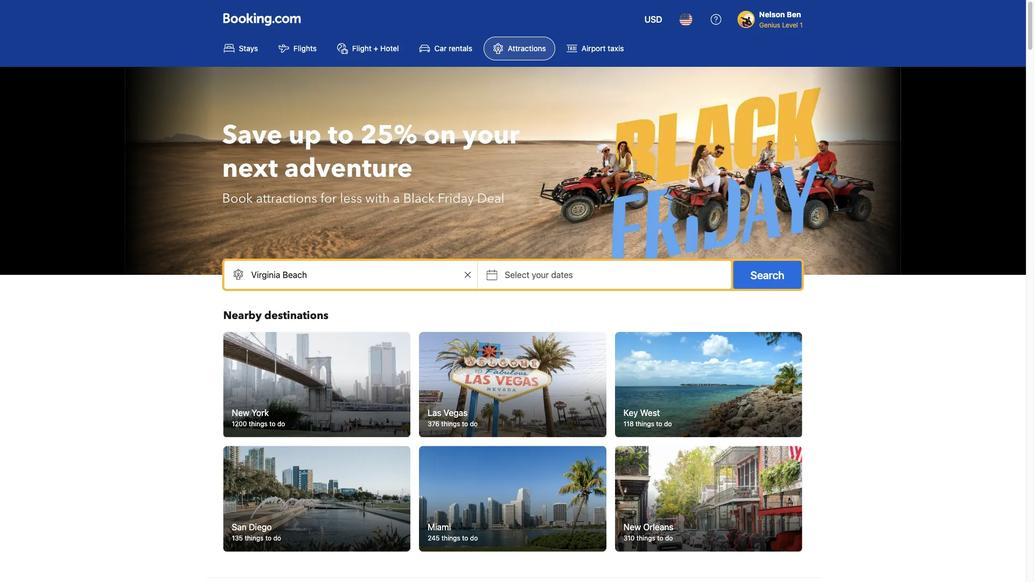 Task type: describe. For each thing, give the bounding box(es) containing it.
vegas
[[444, 408, 468, 418]]

things for san diego
[[245, 534, 264, 542]]

do inside "miami 245 things to do"
[[470, 534, 478, 542]]

taxis
[[608, 44, 624, 53]]

airport taxis
[[582, 44, 624, 53]]

Where are you going? search field
[[225, 261, 478, 289]]

orleans
[[644, 522, 674, 532]]

376
[[428, 420, 440, 428]]

a
[[393, 189, 400, 207]]

new for new orleans
[[624, 522, 642, 532]]

flight + hotel link
[[328, 37, 408, 60]]

select your dates
[[505, 270, 573, 280]]

do for key west
[[665, 420, 672, 428]]

+
[[374, 44, 379, 53]]

key west image
[[615, 332, 803, 437]]

to for las vegas
[[462, 420, 468, 428]]

new orleans image
[[615, 446, 803, 552]]

things for new york
[[249, 420, 268, 428]]

hotel
[[381, 44, 399, 53]]

san
[[232, 522, 247, 532]]

attractions link
[[484, 37, 556, 60]]

things inside "miami 245 things to do"
[[442, 534, 461, 542]]

las vegas image
[[419, 332, 607, 437]]

up
[[289, 118, 322, 153]]

friday
[[438, 189, 474, 207]]

things for key west
[[636, 420, 655, 428]]

flight + hotel
[[352, 44, 399, 53]]

diego
[[249, 522, 272, 532]]

san diego 135 things to do
[[232, 522, 281, 542]]

miami 245 things to do
[[428, 522, 478, 542]]

usd button
[[638, 6, 669, 32]]

things for las vegas
[[442, 420, 460, 428]]

las vegas 376 things to do
[[428, 408, 478, 428]]

to for san diego
[[266, 534, 272, 542]]

adventure
[[285, 151, 413, 186]]

nelson ben genius level 1
[[760, 10, 803, 29]]

1 horizontal spatial your
[[532, 270, 549, 280]]

do for new york
[[278, 420, 285, 428]]

west
[[641, 408, 660, 418]]

to for new york
[[270, 420, 276, 428]]

135
[[232, 534, 243, 542]]

nearby
[[223, 308, 262, 323]]

nearby destinations
[[223, 308, 329, 323]]

search
[[751, 268, 785, 281]]

destinations
[[265, 308, 329, 323]]

dates
[[552, 270, 573, 280]]

to inside "miami 245 things to do"
[[463, 534, 469, 542]]

things for new orleans
[[637, 534, 656, 542]]



Task type: locate. For each thing, give the bounding box(es) containing it.
new for new york
[[232, 408, 250, 418]]

to inside new orleans 310 things to do
[[658, 534, 664, 542]]

to down west
[[657, 420, 663, 428]]

rentals
[[449, 44, 473, 53]]

do inside the 'las vegas 376 things to do'
[[470, 420, 478, 428]]

1 vertical spatial new
[[624, 522, 642, 532]]

flights link
[[269, 37, 326, 60]]

to right 1200
[[270, 420, 276, 428]]

do down orleans
[[666, 534, 673, 542]]

airport
[[582, 44, 606, 53]]

your inside save up to 25% on your next adventure book attractions for less with a black friday deal
[[463, 118, 520, 153]]

your
[[463, 118, 520, 153], [532, 270, 549, 280]]

attractions
[[508, 44, 546, 53]]

things inside key west 118 things to do
[[636, 420, 655, 428]]

flights
[[294, 44, 317, 53]]

flight
[[352, 44, 372, 53]]

0 vertical spatial new
[[232, 408, 250, 418]]

to down orleans
[[658, 534, 664, 542]]

do right 376 at the left of page
[[470, 420, 478, 428]]

las
[[428, 408, 442, 418]]

to for key west
[[657, 420, 663, 428]]

things
[[249, 420, 268, 428], [442, 420, 460, 428], [636, 420, 655, 428], [245, 534, 264, 542], [442, 534, 461, 542], [637, 534, 656, 542]]

new york image
[[223, 332, 411, 437]]

0 horizontal spatial new
[[232, 408, 250, 418]]

to
[[328, 118, 354, 153], [270, 420, 276, 428], [462, 420, 468, 428], [657, 420, 663, 428], [266, 534, 272, 542], [463, 534, 469, 542], [658, 534, 664, 542]]

to right 245
[[463, 534, 469, 542]]

245
[[428, 534, 440, 542]]

car rentals
[[435, 44, 473, 53]]

do right 245
[[470, 534, 478, 542]]

for
[[321, 189, 337, 207]]

to inside san diego 135 things to do
[[266, 534, 272, 542]]

do right 1200
[[278, 420, 285, 428]]

to inside key west 118 things to do
[[657, 420, 663, 428]]

with
[[366, 189, 390, 207]]

usd
[[645, 14, 663, 25]]

to right up
[[328, 118, 354, 153]]

0 vertical spatial your
[[463, 118, 520, 153]]

to down vegas
[[462, 420, 468, 428]]

select
[[505, 270, 530, 280]]

things inside new york 1200 things to do
[[249, 420, 268, 428]]

stays link
[[215, 37, 267, 60]]

to inside the 'las vegas 376 things to do'
[[462, 420, 468, 428]]

new york 1200 things to do
[[232, 408, 285, 428]]

deal
[[478, 189, 505, 207]]

do for new orleans
[[666, 534, 673, 542]]

to for new orleans
[[658, 534, 664, 542]]

do right 118
[[665, 420, 672, 428]]

do for las vegas
[[470, 420, 478, 428]]

new up 1200
[[232, 408, 250, 418]]

search button
[[734, 261, 802, 289]]

your right on
[[463, 118, 520, 153]]

do for san diego
[[274, 534, 281, 542]]

118
[[624, 420, 634, 428]]

key
[[624, 408, 638, 418]]

to inside new york 1200 things to do
[[270, 420, 276, 428]]

1
[[800, 21, 803, 29]]

things right 310
[[637, 534, 656, 542]]

things inside san diego 135 things to do
[[245, 534, 264, 542]]

stays
[[239, 44, 258, 53]]

york
[[252, 408, 269, 418]]

things down vegas
[[442, 420, 460, 428]]

1200
[[232, 420, 247, 428]]

new
[[232, 408, 250, 418], [624, 522, 642, 532]]

ben
[[787, 10, 802, 19]]

book
[[222, 189, 253, 207]]

less
[[340, 189, 362, 207]]

genius
[[760, 21, 781, 29]]

do
[[278, 420, 285, 428], [470, 420, 478, 428], [665, 420, 672, 428], [274, 534, 281, 542], [470, 534, 478, 542], [666, 534, 673, 542]]

airport taxis link
[[558, 37, 634, 60]]

save up to 25% on your next adventure book attractions for less with a black friday deal
[[222, 118, 520, 207]]

to down diego
[[266, 534, 272, 542]]

booking.com image
[[223, 13, 301, 26]]

25%
[[361, 118, 418, 153]]

attractions
[[256, 189, 317, 207]]

save
[[222, 118, 282, 153]]

things down west
[[636, 420, 655, 428]]

on
[[424, 118, 456, 153]]

new inside new york 1200 things to do
[[232, 408, 250, 418]]

nelson
[[760, 10, 786, 19]]

0 horizontal spatial your
[[463, 118, 520, 153]]

san diego image
[[223, 446, 411, 552]]

new inside new orleans 310 things to do
[[624, 522, 642, 532]]

level
[[783, 21, 799, 29]]

do right 135
[[274, 534, 281, 542]]

black
[[404, 189, 435, 207]]

new up 310
[[624, 522, 642, 532]]

things down diego
[[245, 534, 264, 542]]

next
[[222, 151, 278, 186]]

your account menu nelson ben genius level 1 element
[[738, 5, 808, 30]]

your left dates
[[532, 270, 549, 280]]

car
[[435, 44, 447, 53]]

miami
[[428, 522, 451, 532]]

do inside new york 1200 things to do
[[278, 420, 285, 428]]

1 horizontal spatial new
[[624, 522, 642, 532]]

car rentals link
[[411, 37, 482, 60]]

to inside save up to 25% on your next adventure book attractions for less with a black friday deal
[[328, 118, 354, 153]]

1 vertical spatial your
[[532, 270, 549, 280]]

things inside new orleans 310 things to do
[[637, 534, 656, 542]]

things down miami at the left of page
[[442, 534, 461, 542]]

things inside the 'las vegas 376 things to do'
[[442, 420, 460, 428]]

do inside key west 118 things to do
[[665, 420, 672, 428]]

things down york
[[249, 420, 268, 428]]

new orleans 310 things to do
[[624, 522, 674, 542]]

key west 118 things to do
[[624, 408, 672, 428]]

310
[[624, 534, 635, 542]]

do inside san diego 135 things to do
[[274, 534, 281, 542]]

do inside new orleans 310 things to do
[[666, 534, 673, 542]]

miami image
[[419, 446, 607, 552]]



Task type: vqa. For each thing, say whether or not it's contained in the screenshot.
the Miami
yes



